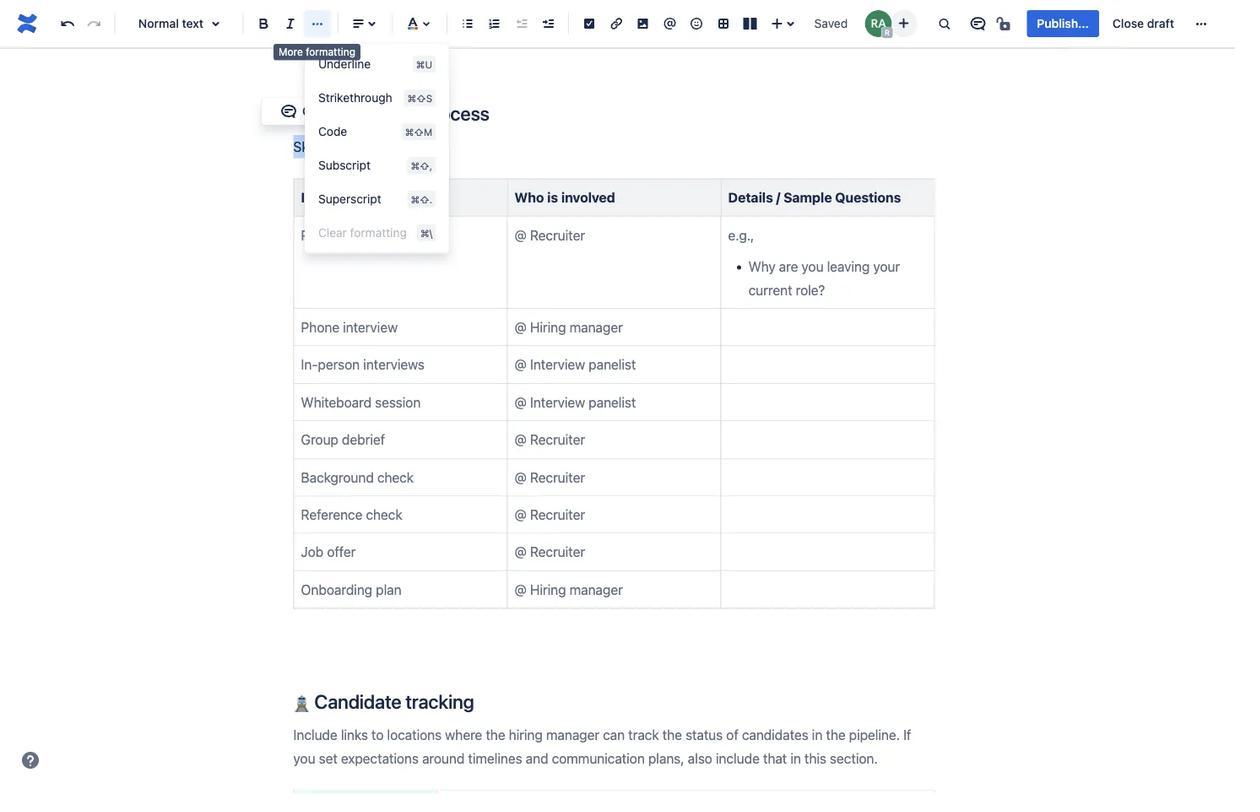 Task type: describe. For each thing, give the bounding box(es) containing it.
subscript
[[318, 158, 371, 172]]

⌘⇧.
[[411, 193, 433, 205]]

normal text
[[138, 16, 204, 30]]

interview stage
[[301, 190, 401, 206]]

⌘⇧,
[[411, 160, 433, 171]]

more image
[[1192, 14, 1212, 34]]

more
[[279, 46, 303, 58]]

action item image
[[579, 14, 600, 34]]

clear formatting
[[318, 226, 407, 240]]

layouts image
[[740, 14, 761, 34]]

link image
[[606, 14, 626, 34]]

no restrictions image
[[995, 14, 1016, 34]]

table image
[[713, 14, 734, 34]]

:tram: image
[[293, 696, 310, 713]]

clear
[[318, 226, 347, 240]]

invite to edit image
[[894, 13, 914, 33]]

more formatting image
[[307, 14, 328, 34]]

questions
[[836, 190, 901, 206]]

skip this
[[293, 139, 349, 155]]

sample
[[784, 190, 832, 206]]

emoji image
[[687, 14, 707, 34]]

who
[[515, 190, 544, 206]]

publish... button
[[1027, 10, 1100, 37]]

code
[[318, 125, 347, 139]]

comment icon image
[[968, 14, 988, 34]]

bold ⌘b image
[[254, 14, 274, 34]]

close draft
[[1113, 16, 1175, 30]]

outdent ⇧tab image
[[511, 14, 532, 34]]

:tram: image
[[293, 696, 310, 713]]

close
[[1113, 16, 1145, 30]]

italic ⌘i image
[[281, 14, 301, 34]]

undo ⌘z image
[[57, 14, 78, 34]]

interview
[[301, 190, 362, 206]]

formatting for more formatting
[[306, 46, 356, 58]]

details
[[728, 190, 773, 206]]

draft
[[1148, 16, 1175, 30]]

align left image
[[349, 14, 369, 34]]

/
[[777, 190, 781, 206]]



Task type: vqa. For each thing, say whether or not it's contained in the screenshot.
Strikethrough
yes



Task type: locate. For each thing, give the bounding box(es) containing it.
who is involved
[[515, 190, 615, 206]]

comment button
[[269, 101, 367, 122]]

normal text button
[[122, 5, 236, 42]]

formatting
[[306, 46, 356, 58], [350, 226, 407, 240]]

⌘u
[[416, 58, 433, 70]]

normal
[[138, 16, 179, 30]]

ruby anderson image
[[865, 10, 892, 37]]

1 vertical spatial formatting
[[350, 226, 407, 240]]

bullet list ⌘⇧8 image
[[458, 14, 478, 34]]

process
[[423, 102, 490, 125]]

more formatting tooltip
[[274, 44, 361, 60]]

formatting for clear formatting
[[350, 226, 407, 240]]

assessment process
[[310, 102, 490, 125]]

stage
[[365, 190, 401, 206]]

comment image
[[279, 101, 299, 122]]

assessment
[[315, 102, 418, 125]]

⌘⇧m
[[405, 126, 433, 138]]

⌘\
[[421, 227, 433, 239]]

redo ⌘⇧z image
[[84, 14, 104, 34]]

comment
[[302, 104, 357, 118]]

publish...
[[1037, 16, 1089, 30]]

find and replace image
[[934, 14, 955, 34]]

indent tab image
[[538, 14, 558, 34]]

candidate tracking
[[310, 691, 474, 714]]

0 vertical spatial formatting
[[306, 46, 356, 58]]

formatting inside tooltip
[[306, 46, 356, 58]]

help image
[[20, 751, 41, 771]]

formatting inside 'group'
[[350, 226, 407, 240]]

mention image
[[660, 14, 680, 34]]

involved
[[562, 190, 615, 206]]

candidate
[[315, 691, 402, 714]]

this
[[323, 139, 349, 155]]

numbered list ⌘⇧7 image
[[485, 14, 505, 34]]

saved
[[815, 16, 848, 30]]

underline
[[318, 57, 371, 71]]

confluence image
[[14, 10, 41, 37], [14, 10, 41, 37]]

formatting down stage
[[350, 226, 407, 240]]

details / sample questions
[[728, 190, 901, 206]]

add image, video, or file image
[[633, 14, 653, 34]]

⌘⇧s
[[408, 92, 433, 104]]

superscript
[[318, 192, 382, 206]]

strikethrough
[[318, 91, 393, 105]]

is
[[547, 190, 558, 206]]

text
[[182, 16, 204, 30]]

skip
[[293, 139, 320, 155]]

group
[[305, 47, 449, 250]]

tracking
[[406, 691, 474, 714]]

:roller_coaster: image
[[293, 107, 310, 124], [293, 107, 310, 124]]

more formatting
[[279, 46, 356, 58]]

formatting down more formatting 'icon'
[[306, 46, 356, 58]]

group containing underline
[[305, 47, 449, 250]]

close draft button
[[1103, 10, 1185, 37]]



